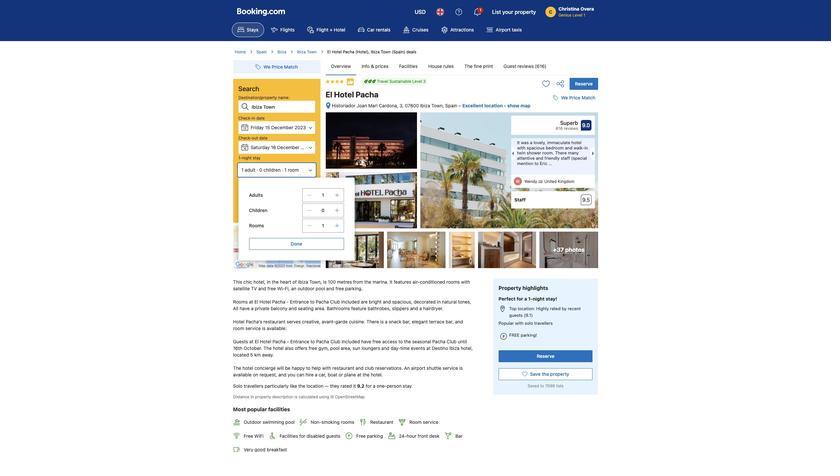 Task type: vqa. For each thing, say whether or not it's contained in the screenshot.
What do I need to rent a car?'s what
no



Task type: locate. For each thing, give the bounding box(es) containing it.
1 horizontal spatial property
[[515, 9, 536, 15]]

at up october. on the bottom
[[250, 339, 254, 345]]

1 vertical spatial price
[[570, 95, 581, 101]]

level left 3
[[413, 79, 422, 84]]

property for your
[[515, 9, 536, 15]]

check-out date
[[239, 136, 268, 141]]

car rentals link
[[352, 23, 396, 37]]

1 horizontal spatial 1-
[[529, 296, 533, 302]]

0 vertical spatial 0
[[259, 167, 262, 173]]

parking!
[[521, 333, 537, 338]]

for left work
[[270, 190, 275, 195]]

1 free from the left
[[244, 434, 253, 440]]

the up available
[[233, 366, 241, 372]]

friendly
[[545, 156, 560, 161]]

non-
[[311, 420, 322, 426]]

rated inside top location: highly rated by recent guests (9.1)
[[551, 306, 561, 312]]

there inside it was a lovely, immaculate hotel with spacious bedroom and walk-in twin shower room. there many attentive and friendly staff (special mention to eric …
[[556, 151, 567, 156]]

map right show
[[521, 103, 531, 109]]

Where are you going? field
[[249, 101, 315, 113]]

plane
[[345, 373, 356, 378]]

1 inside dropdown button
[[480, 8, 482, 13]]

2 check- from the top
[[239, 136, 252, 141]]

ibiza
[[278, 49, 287, 54], [297, 49, 306, 54], [371, 49, 380, 54], [420, 103, 430, 109], [298, 280, 308, 285], [450, 346, 460, 352]]

hotel up available
[[243, 366, 253, 372]]

map down done button
[[282, 251, 292, 256]]

reviews left (616)
[[518, 63, 534, 69]]

airport taxis
[[496, 27, 522, 33]]

check-in date
[[239, 116, 265, 121]]

next image
[[592, 152, 596, 156]]

town left (spain)
[[381, 49, 391, 54]]

1 vertical spatial on
[[253, 373, 258, 378]]

spacious,
[[392, 300, 413, 305]]

we inside search section
[[264, 64, 271, 70]]

2 vertical spatial service
[[423, 420, 439, 426]]

it inside it was a lovely, immaculate hotel with spacious bedroom and walk-in twin shower room. there many attentive and friendly staff (special mention to eric …
[[518, 140, 520, 145]]

room right the children
[[288, 167, 299, 173]]

1 check- from the top
[[239, 116, 252, 121]]

wifi
[[255, 434, 264, 440]]

free for free parking
[[357, 434, 366, 440]]

pool right gym,
[[330, 346, 340, 352]]

included up area,
[[342, 339, 360, 345]]

we price match up superb
[[562, 95, 596, 101]]

night up highly
[[533, 296, 545, 302]]

bar, right terrace
[[446, 319, 454, 325]]

check- down friday
[[239, 136, 252, 141]]

superb
[[561, 120, 579, 126]]

to left 7099
[[541, 384, 544, 389]]

property inside dropdown button
[[551, 372, 570, 378]]

0 horizontal spatial room
[[233, 326, 244, 332]]

1 horizontal spatial have
[[361, 339, 372, 345]]

0 horizontal spatial match
[[284, 64, 298, 70]]

0 horizontal spatial 0
[[259, 167, 262, 173]]

1 horizontal spatial reserve
[[575, 81, 593, 87]]

reserve button
[[570, 78, 598, 90], [499, 351, 593, 363]]

2 vertical spatial hotel
[[243, 366, 253, 372]]

property inside 'link'
[[515, 9, 536, 15]]

excellent location - show map button
[[463, 103, 531, 109]]

0 vertical spatial facilities
[[399, 63, 418, 69]]

0 vertical spatial check-
[[239, 116, 252, 121]]

(616)
[[535, 63, 547, 69]]

2 vertical spatial -
[[287, 339, 289, 345]]

property up lists
[[551, 372, 570, 378]]

room
[[288, 167, 299, 173], [233, 326, 244, 332]]

parking.
[[346, 286, 363, 292]]

club
[[365, 366, 374, 372]]

is left snack at the left of page
[[381, 319, 384, 325]]

1 vertical spatial pool
[[330, 346, 340, 352]]

0 vertical spatial level
[[573, 13, 583, 18]]

the left fine
[[465, 63, 473, 69]]

name:
[[278, 95, 290, 100]]

openstreetmap
[[335, 395, 365, 400]]

an
[[291, 286, 297, 292]]

destination/property name:
[[239, 95, 290, 100]]

restaurant up "available."
[[264, 319, 286, 325]]

wi-
[[277, 286, 285, 292]]

1 horizontal spatial ·
[[282, 167, 283, 173]]

satellite
[[233, 286, 250, 292]]

1 town from the left
[[307, 49, 317, 54]]

cardona,
[[379, 103, 399, 109]]

shower
[[527, 151, 542, 156]]

free left gym,
[[309, 346, 317, 352]]

match down ibiza link
[[284, 64, 298, 70]]

in up (special
[[585, 145, 588, 151]]

·
[[257, 167, 258, 173], [282, 167, 283, 173]]

spain left ibiza link
[[257, 49, 267, 54]]

0 horizontal spatial we price match
[[264, 64, 298, 70]]

property
[[515, 9, 536, 15], [551, 372, 570, 378], [255, 395, 271, 400]]

0 vertical spatial map
[[521, 103, 531, 109]]

guests down non-smoking rooms
[[326, 434, 341, 440]]

usd button
[[411, 4, 430, 20]]

kingdom
[[558, 179, 575, 184]]

fi,
[[285, 286, 290, 292]]

1 vertical spatial hotel
[[273, 346, 284, 352]]

by
[[562, 306, 567, 312]]

help
[[312, 366, 321, 372]]

0 vertical spatial we price match button
[[253, 61, 301, 73]]

or
[[339, 373, 343, 378]]

restaurant up or
[[333, 366, 355, 372]]

service up desk
[[423, 420, 439, 426]]

0 vertical spatial we price match
[[264, 64, 298, 70]]

travel
[[377, 79, 389, 84]]

0 horizontal spatial 1-
[[239, 156, 242, 161]]

2 horizontal spatial pool
[[330, 346, 340, 352]]

0 vertical spatial price
[[272, 64, 283, 70]]

town down flight on the top of the page
[[307, 49, 317, 54]]

rooms inside this chic hotel, in the heart of ibiza town, is 100 metres from the marina. it features air-conditioned rooms with satellite tv and free wi-fi, an outdoor pool and free parking. rooms at el hotel pacha - entrance to pacha club included are bright and spacious, decorated in natural tones, all have a private balcony and seating area. bathrooms feature bathrobes, slippers and a hairdryer. hotel pacha's restaurant serves creative, avant-garde cuisine. there is a snack bar, elegant terrace bar, and room service is available. guests at el hotel pacha - entrance to pacha club included have free access to the seasonal pacha club until 16th october. the hotel also offers free gym, pool area, sun loungers and day-time events at destino ibiza hotel, located 5 km away. the hotel concierge will be happy to help with restaurant and club reservations. an airport shuttle service is available on request, and you can hire a car, boat or plane at the hotel.
[[447, 280, 460, 285]]

15 down check-in date
[[243, 127, 247, 130]]

with up 'tones,'
[[461, 280, 470, 285]]

december for 16
[[277, 145, 300, 150]]

reserve for topmost "reserve" button
[[575, 81, 593, 87]]

free for free wifi
[[244, 434, 253, 440]]

0 horizontal spatial price
[[272, 64, 283, 70]]

there inside this chic hotel, in the heart of ibiza town, is 100 metres from the marina. it features air-conditioned rooms with satellite tv and free wi-fi, an outdoor pool and free parking. rooms at el hotel pacha - entrance to pacha club included are bright and spacious, decorated in natural tones, all have a private balcony and seating area. bathrooms feature bathrobes, slippers and a hairdryer. hotel pacha's restaurant serves creative, avant-garde cuisine. there is a snack bar, elegant terrace bar, and room service is available. guests at el hotel pacha - entrance to pacha club included have free access to the seasonal pacha club until 16th october. the hotel also offers free gym, pool area, sun loungers and day-time events at destino ibiza hotel, located 5 km away. the hotel concierge will be happy to help with restaurant and club reservations. an airport shuttle service is available on request, and you can hire a car, boat or plane at the hotel.
[[367, 319, 379, 325]]

the up 'time'
[[404, 339, 411, 345]]

home
[[235, 49, 246, 54]]

2023 for friday 15 december 2023
[[295, 125, 306, 130]]

december down friday 15 december 2023
[[277, 145, 300, 150]]

until
[[458, 339, 467, 345]]

1 vertical spatial check-
[[239, 136, 252, 141]]

service down 'pacha's'
[[246, 326, 261, 332]]

attractions
[[451, 27, 474, 33]]

level
[[573, 13, 583, 18], [413, 79, 422, 84]]

0 vertical spatial there
[[556, 151, 567, 156]]

0 vertical spatial hotel
[[572, 140, 582, 145]]

0 horizontal spatial level
[[413, 79, 422, 84]]

info & prices
[[362, 63, 389, 69]]

in left heart at the bottom of page
[[267, 280, 271, 285]]

facilities
[[399, 63, 418, 69], [280, 434, 298, 440]]

bar, right snack at the left of page
[[403, 319, 411, 325]]

we price match down ibiza link
[[264, 64, 298, 70]]

1 horizontal spatial rated
[[551, 306, 561, 312]]

is left 100 on the left bottom of page
[[323, 280, 327, 285]]

100
[[328, 280, 336, 285]]

1- up location:
[[529, 296, 533, 302]]

twin
[[518, 151, 526, 156]]

all
[[233, 306, 239, 312]]

free
[[244, 434, 253, 440], [357, 434, 366, 440]]

recent
[[568, 306, 581, 312]]

1 horizontal spatial room
[[288, 167, 299, 173]]

have right the all
[[240, 306, 250, 312]]

0 horizontal spatial town
[[307, 49, 317, 54]]

on inside this chic hotel, in the heart of ibiza town, is 100 metres from the marina. it features air-conditioned rooms with satellite tv and free wi-fi, an outdoor pool and free parking. rooms at el hotel pacha - entrance to pacha club included are bright and spacious, decorated in natural tones, all have a private balcony and seating area. bathrooms feature bathrobes, slippers and a hairdryer. hotel pacha's restaurant serves creative, avant-garde cuisine. there is a snack bar, elegant terrace bar, and room service is available. guests at el hotel pacha - entrance to pacha club included have free access to the seasonal pacha club until 16th october. the hotel also offers free gym, pool area, sun loungers and day-time events at destino ibiza hotel, located 5 km away. the hotel concierge will be happy to help with restaurant and club reservations. an airport shuttle service is available on request, and you can hire a car, boat or plane at the hotel.
[[253, 373, 258, 378]]

+
[[330, 27, 333, 33]]

a right was
[[530, 140, 533, 145]]

terrace
[[429, 319, 445, 325]]

reviews inside superb 616 reviews
[[564, 126, 579, 131]]

room inside dropdown button
[[288, 167, 299, 173]]

c
[[549, 9, 553, 15]]

1 · from the left
[[257, 167, 258, 173]]

0 horizontal spatial hotel,
[[254, 280, 266, 285]]

to inside it was a lovely, immaculate hotel with spacious bedroom and walk-in twin shower room. there many attentive and friendly staff (special mention to eric …
[[535, 161, 539, 166]]

hotel up overview on the left
[[332, 49, 342, 54]]

24-hour front desk
[[399, 434, 440, 440]]

immaculate
[[548, 140, 571, 145]]

spain left –
[[446, 103, 458, 109]]

is down "like"
[[295, 395, 298, 400]]

travellers down top location: highly rated by recent guests (9.1) in the right of the page
[[535, 321, 553, 326]]

2023 for saturday 16 december 2023
[[301, 145, 312, 150]]

1 horizontal spatial free
[[357, 434, 366, 440]]

0 horizontal spatial have
[[240, 306, 250, 312]]

0 vertical spatial reviews
[[518, 63, 534, 69]]

0 vertical spatial rooms
[[249, 223, 264, 229]]

- up balcony
[[287, 300, 289, 305]]

pacha up gym,
[[316, 339, 329, 345]]

0 vertical spatial service
[[246, 326, 261, 332]]

disabled
[[307, 434, 325, 440]]

match inside search section
[[284, 64, 298, 70]]

rooms down children
[[249, 223, 264, 229]]

1 bar, from the left
[[403, 319, 411, 325]]

1 vertical spatial room
[[233, 326, 244, 332]]

rooms inside search section
[[249, 223, 264, 229]]

0 vertical spatial match
[[284, 64, 298, 70]]

2 free from the left
[[357, 434, 366, 440]]

flight
[[317, 27, 329, 33]]

1 vertical spatial the
[[264, 346, 272, 352]]

1 horizontal spatial we price match
[[562, 95, 596, 101]]

guests inside top location: highly rated by recent guests (9.1)
[[510, 313, 523, 318]]

list
[[492, 9, 501, 15]]

free parking
[[357, 434, 383, 440]]

we
[[264, 64, 271, 70], [562, 95, 568, 101]]

stay.
[[403, 384, 413, 389]]

location left —
[[307, 384, 324, 389]]

1 horizontal spatial on
[[276, 251, 281, 256]]

0 vertical spatial hotel,
[[254, 280, 266, 285]]

date for check-out date
[[259, 136, 268, 141]]

0 horizontal spatial on
[[253, 373, 258, 378]]

16
[[271, 145, 276, 150], [243, 147, 247, 150]]

1 vertical spatial 1-
[[529, 296, 533, 302]]

rooms up the all
[[233, 300, 248, 305]]

location
[[485, 103, 503, 109], [307, 384, 324, 389]]

1 vertical spatial reviews
[[564, 126, 579, 131]]

1 vertical spatial spain
[[446, 103, 458, 109]]

0 vertical spatial reserve
[[575, 81, 593, 87]]

0 horizontal spatial property
[[255, 395, 271, 400]]

to up hire
[[306, 366, 311, 372]]

0 horizontal spatial 15
[[243, 127, 247, 130]]

1 vertical spatial 0
[[322, 208, 325, 213]]

your account menu christina overa genius level 1 element
[[546, 3, 597, 18]]

2 horizontal spatial property
[[551, 372, 570, 378]]

loungers
[[362, 346, 380, 352]]

and down decorated
[[410, 306, 418, 312]]

hotel inside it was a lovely, immaculate hotel with spacious bedroom and walk-in twin shower room. there many attentive and friendly staff (special mention to eric …
[[572, 140, 582, 145]]

house rules
[[429, 63, 454, 69]]

2 vertical spatial the
[[233, 366, 241, 372]]

1 horizontal spatial 0
[[322, 208, 325, 213]]

the
[[272, 280, 279, 285], [365, 280, 372, 285], [404, 339, 411, 345], [542, 372, 549, 378], [363, 373, 370, 378], [299, 384, 305, 389]]

at
[[249, 300, 253, 305], [250, 339, 254, 345], [427, 346, 431, 352], [358, 373, 362, 378]]

0 horizontal spatial we price match button
[[253, 61, 301, 73]]

match up "scored 9" element
[[582, 95, 596, 101]]

december up saturday 16 december 2023
[[271, 125, 294, 130]]

2 town from the left
[[381, 49, 391, 54]]

15
[[265, 125, 270, 130], [243, 127, 247, 130]]

0 vertical spatial -
[[504, 103, 507, 109]]

0 horizontal spatial rooms
[[233, 300, 248, 305]]

0 vertical spatial 2023
[[295, 125, 306, 130]]

rentals
[[376, 27, 391, 33]]

level down christina
[[573, 13, 583, 18]]

the up the wi- in the bottom of the page
[[272, 280, 279, 285]]

the inside dropdown button
[[542, 372, 549, 378]]

0 vertical spatial pool
[[316, 286, 325, 292]]

0 vertical spatial guests
[[510, 313, 523, 318]]

2 · from the left
[[282, 167, 283, 173]]

room inside this chic hotel, in the heart of ibiza town, is 100 metres from the marina. it features air-conditioned rooms with satellite tv and free wi-fi, an outdoor pool and free parking. rooms at el hotel pacha - entrance to pacha club included are bright and spacious, decorated in natural tones, all have a private balcony and seating area. bathrooms feature bathrobes, slippers and a hairdryer. hotel pacha's restaurant serves creative, avant-garde cuisine. there is a snack bar, elegant terrace bar, and room service is available. guests at el hotel pacha - entrance to pacha club included have free access to the seasonal pacha club until 16th october. the hotel also offers free gym, pool area, sun loungers and day-time events at destino ibiza hotel, located 5 km away. the hotel concierge will be happy to help with restaurant and club reservations. an airport shuttle service is available on request, and you can hire a car, boat or plane at the hotel.
[[233, 326, 244, 332]]

1 horizontal spatial reviews
[[564, 126, 579, 131]]

overview
[[331, 63, 351, 69]]

0 horizontal spatial the
[[233, 366, 241, 372]]

previous image
[[510, 152, 514, 156]]

1 horizontal spatial location
[[485, 103, 503, 109]]

click to open map view image
[[326, 102, 331, 110]]

· right the children
[[282, 167, 283, 173]]

reserve for bottom "reserve" button
[[537, 354, 555, 360]]

hairdryer.
[[423, 306, 444, 312]]

list your property link
[[488, 4, 540, 20]]

seasonal
[[413, 339, 431, 345]]

0 vertical spatial property
[[515, 9, 536, 15]]

swimming
[[263, 420, 284, 426]]

work
[[276, 190, 285, 195]]

the up away.
[[264, 346, 272, 352]]

hotel
[[572, 140, 582, 145], [273, 346, 284, 352], [243, 366, 253, 372]]

in inside it was a lovely, immaculate hotel with spacious bedroom and walk-in twin shower room. there many attentive and friendly staff (special mention to eric …
[[585, 145, 588, 151]]

and left seating
[[289, 306, 297, 312]]

0 horizontal spatial pool
[[286, 420, 295, 426]]

· right adult at the top
[[257, 167, 258, 173]]

december for 15
[[271, 125, 294, 130]]

pool right outdoor
[[316, 286, 325, 292]]

town, left –
[[432, 103, 444, 109]]

0 horizontal spatial rated
[[341, 384, 352, 389]]

1 vertical spatial it
[[390, 280, 393, 285]]

ibiza right ibiza link
[[297, 49, 306, 54]]

for
[[270, 190, 275, 195], [517, 296, 524, 302], [366, 384, 372, 389], [300, 434, 306, 440]]

entrance up seating
[[290, 300, 309, 305]]

0 vertical spatial spain
[[257, 49, 267, 54]]

for left disabled
[[300, 434, 306, 440]]

night left stay
[[242, 156, 252, 161]]

we down 'spain' link
[[264, 64, 271, 70]]

spain link
[[257, 49, 267, 55]]

town, up outdoor
[[310, 280, 322, 285]]

ibiza right 'spain' link
[[278, 49, 287, 54]]

rated left by
[[551, 306, 561, 312]]

included up feature
[[341, 300, 360, 305]]

1 horizontal spatial it
[[518, 140, 520, 145]]

a inside it was a lovely, immaculate hotel with spacious bedroom and walk-in twin shower room. there many attentive and friendly staff (special mention to eric …
[[530, 140, 533, 145]]

taxis
[[512, 27, 522, 33]]

top location: highly rated by recent guests (9.1)
[[510, 306, 581, 318]]

0 vertical spatial travellers
[[535, 321, 553, 326]]

this chic hotel, in the heart of ibiza town, is 100 metres from the marina. it features air-conditioned rooms with satellite tv and free wi-fi, an outdoor pool and free parking. rooms at el hotel pacha - entrance to pacha club included are bright and spacious, decorated in natural tones, all have a private balcony and seating area. bathrooms feature bathrobes, slippers and a hairdryer. hotel pacha's restaurant serves creative, avant-garde cuisine. there is a snack bar, elegant terrace bar, and room service is available. guests at el hotel pacha - entrance to pacha club included have free access to the seasonal pacha club until 16th october. the hotel also offers free gym, pool area, sun loungers and day-time events at destino ibiza hotel, located 5 km away. the hotel concierge will be happy to help with restaurant and club reservations. an airport shuttle service is available on request, and you can hire a car, boat or plane at the hotel.
[[233, 280, 474, 378]]

in inside search section
[[252, 116, 255, 121]]

1-night stay
[[239, 156, 261, 161]]

can
[[297, 373, 305, 378]]

0 horizontal spatial bar,
[[403, 319, 411, 325]]

ibiza town
[[297, 49, 317, 54]]

room up 'guests'
[[233, 326, 244, 332]]

hotel down the all
[[233, 319, 245, 325]]

1 vertical spatial night
[[533, 296, 545, 302]]

0 vertical spatial the
[[465, 63, 473, 69]]

pacha left (hotel), at the top left of page
[[343, 49, 355, 54]]

pacha's
[[246, 319, 262, 325]]

have up loungers
[[361, 339, 372, 345]]

tv
[[251, 286, 257, 292]]

1 vertical spatial included
[[342, 339, 360, 345]]

0 vertical spatial town,
[[432, 103, 444, 109]]

airport
[[411, 366, 426, 372]]

hotel up 'historiador'
[[334, 90, 354, 99]]

0 horizontal spatial ·
[[257, 167, 258, 173]]

the right save
[[542, 372, 549, 378]]

1 horizontal spatial hotel,
[[461, 346, 473, 352]]

1 vertical spatial location
[[307, 384, 324, 389]]

list your property
[[492, 9, 536, 15]]

friday 15 december 2023
[[251, 125, 306, 130]]

i'm travelling for work
[[245, 190, 285, 195]]

1 horizontal spatial level
[[573, 13, 583, 18]]

in up friday
[[252, 116, 255, 121]]

date up friday
[[257, 116, 265, 121]]

solo
[[525, 321, 533, 326]]

christina overa genius level 1
[[559, 6, 594, 18]]

print
[[483, 63, 493, 69]]

we price match button
[[253, 61, 301, 73], [551, 92, 598, 104]]

2 horizontal spatial hotel
[[572, 140, 582, 145]]

0 vertical spatial december
[[271, 125, 294, 130]]



Task type: describe. For each thing, give the bounding box(es) containing it.
1 horizontal spatial pool
[[316, 286, 325, 292]]

guest
[[504, 63, 517, 69]]

facilities for facilities for disabled guests
[[280, 434, 298, 440]]

search
[[239, 85, 259, 93]]

1 vertical spatial we price match button
[[551, 92, 598, 104]]

1 vertical spatial we price match
[[562, 95, 596, 101]]

is down until
[[460, 366, 463, 372]]

destination/property
[[239, 95, 277, 100]]

features
[[394, 280, 412, 285]]

for down property highlights
[[517, 296, 524, 302]]

creative,
[[302, 319, 321, 325]]

1 vertical spatial rated
[[341, 384, 352, 389]]

0 vertical spatial reserve button
[[570, 78, 598, 90]]

cruises
[[413, 27, 429, 33]]

superb 616 reviews
[[556, 120, 579, 131]]

+37 photos
[[553, 247, 585, 254]]

natural
[[442, 300, 457, 305]]

restaurant
[[370, 420, 394, 426]]

a left car,
[[315, 373, 318, 378]]

it was a lovely, immaculate hotel with spacious bedroom and walk-in twin shower room. there many attentive and friendly staff (special mention to eric …
[[518, 140, 588, 166]]

and left the "walk-"
[[565, 145, 573, 151]]

attentive
[[518, 156, 535, 161]]

(9.1)
[[524, 313, 533, 318]]

valign  initial image
[[346, 78, 354, 86]]

1 horizontal spatial 15
[[265, 125, 270, 130]]

bar
[[456, 434, 463, 440]]

free up loungers
[[373, 339, 381, 345]]

0 vertical spatial included
[[341, 300, 360, 305]]

pacha up joan
[[356, 90, 379, 99]]

level inside christina overa genius level 1
[[573, 13, 583, 18]]

and up bathrobes,
[[383, 300, 391, 305]]

ibiza down until
[[450, 346, 460, 352]]

front
[[418, 434, 428, 440]]

1 vertical spatial service
[[443, 366, 458, 372]]

1 horizontal spatial price
[[570, 95, 581, 101]]

deals
[[407, 49, 417, 54]]

and down access
[[382, 346, 390, 352]]

1 vertical spatial we
[[562, 95, 568, 101]]

facilities for facilities
[[399, 63, 418, 69]]

1 vertical spatial entrance
[[290, 339, 310, 345]]

lists
[[556, 384, 564, 389]]

0 horizontal spatial location
[[307, 384, 324, 389]]

non-smoking rooms
[[311, 420, 355, 426]]

1 vertical spatial have
[[361, 339, 372, 345]]

in right distance at the bottom
[[251, 395, 254, 400]]

at down tv
[[249, 300, 253, 305]]

0 vertical spatial location
[[485, 103, 503, 109]]

to up 'time'
[[399, 339, 403, 345]]

9.5
[[583, 197, 590, 203]]

available.
[[267, 326, 287, 332]]

outdoor swimming pool
[[244, 420, 295, 426]]

ibiza town link
[[297, 49, 317, 55]]

club up bathrooms
[[330, 300, 340, 305]]

at down the seasonal
[[427, 346, 431, 352]]

be
[[285, 366, 291, 372]]

airport
[[496, 27, 511, 33]]

from
[[353, 280, 363, 285]]

request,
[[260, 373, 277, 378]]

free wifi
[[244, 434, 264, 440]]

gym,
[[319, 346, 329, 352]]

hotel up the private
[[260, 300, 271, 305]]

price inside search section
[[272, 64, 283, 70]]

ibiza link
[[278, 49, 287, 55]]

many
[[568, 151, 579, 156]]

club left until
[[447, 339, 457, 345]]

popular
[[499, 321, 514, 326]]

distance
[[233, 395, 250, 400]]

with up car,
[[322, 366, 331, 372]]

rooms inside this chic hotel, in the heart of ibiza town, is 100 metres from the marina. it features air-conditioned rooms with satellite tv and free wi-fi, an outdoor pool and free parking. rooms at el hotel pacha - entrance to pacha club included are bright and spacious, decorated in natural tones, all have a private balcony and seating area. bathrooms feature bathrobes, slippers and a hairdryer. hotel pacha's restaurant serves creative, avant-garde cuisine. there is a snack bar, elegant terrace bar, and room service is available. guests at el hotel pacha - entrance to pacha club included have free access to the seasonal pacha club until 16th october. the hotel also offers free gym, pool area, sun loungers and day-time events at destino ibiza hotel, located 5 km away. the hotel concierge will be happy to help with restaurant and club reservations. an airport shuttle service is available on request, and you can hire a car, boat or plane at the hotel.
[[233, 300, 248, 305]]

scored 9 element
[[581, 120, 592, 131]]

07800
[[405, 103, 419, 109]]

adult
[[245, 167, 256, 173]]

free down metres
[[336, 286, 344, 292]]

reservations.
[[375, 366, 403, 372]]

0 horizontal spatial spain
[[257, 49, 267, 54]]

adults
[[249, 193, 263, 198]]

el up the private
[[255, 300, 258, 305]]

0 horizontal spatial service
[[246, 326, 261, 332]]

el up october. on the bottom
[[255, 339, 259, 345]]

&
[[371, 63, 374, 69]]

is down 'pacha's'
[[262, 326, 266, 332]]

0 horizontal spatial reviews
[[518, 63, 534, 69]]

of
[[293, 280, 297, 285]]

night inside search section
[[242, 156, 252, 161]]

0 horizontal spatial restaurant
[[264, 319, 286, 325]]

snack
[[389, 319, 402, 325]]

guest reviews (616) link
[[499, 58, 552, 75]]

for inside search section
[[270, 190, 275, 195]]

and down will
[[279, 373, 287, 378]]

at right plane
[[358, 373, 362, 378]]

0 inside dropdown button
[[259, 167, 262, 173]]

1- inside search section
[[239, 156, 242, 161]]

pacha up 'also'
[[273, 339, 286, 345]]

on inside search section
[[276, 251, 281, 256]]

solo
[[233, 384, 243, 389]]

rated superb element
[[515, 119, 579, 127]]

1 horizontal spatial town,
[[432, 103, 444, 109]]

saved
[[528, 384, 540, 389]]

0 vertical spatial entrance
[[290, 300, 309, 305]]

ibiza right (hotel), at the top left of page
[[371, 49, 380, 54]]

1 horizontal spatial 16
[[271, 145, 276, 150]]

location:
[[518, 306, 535, 312]]

7099
[[546, 384, 555, 389]]

highly
[[537, 306, 549, 312]]

for right 9.2 on the bottom
[[366, 384, 372, 389]]

1 adult · 0 children · 1 room
[[242, 167, 299, 173]]

scored 9.5 element
[[581, 195, 592, 206]]

1 horizontal spatial service
[[423, 420, 439, 426]]

property for in
[[255, 395, 271, 400]]

0 horizontal spatial guests
[[326, 434, 341, 440]]

particularly
[[265, 384, 289, 389]]

concierge
[[255, 366, 276, 372]]

the right "like"
[[299, 384, 305, 389]]

2 vertical spatial pool
[[286, 420, 295, 426]]

saturday
[[251, 145, 270, 150]]

el up overview link
[[328, 49, 331, 54]]

pacha up area.
[[316, 300, 329, 305]]

car
[[367, 27, 375, 33]]

with left solo
[[515, 321, 524, 326]]

bright
[[369, 300, 382, 305]]

air-
[[413, 280, 420, 285]]

2 bar, from the left
[[446, 319, 454, 325]]

flights link
[[266, 23, 300, 37]]

and down 100 on the left bottom of page
[[327, 286, 335, 292]]

a down decorated
[[420, 306, 422, 312]]

el hotel pacha (hotel), ibiza town (spain) deals link
[[328, 49, 417, 54]]

pacha up balcony
[[272, 300, 285, 305]]

serves
[[287, 319, 301, 325]]

the fine print link
[[459, 58, 499, 75]]

check- for in
[[239, 116, 252, 121]]

1 horizontal spatial travellers
[[535, 321, 553, 326]]

1 horizontal spatial map
[[521, 103, 531, 109]]

in up hairdryer.
[[437, 300, 441, 305]]

booking.com image
[[237, 8, 285, 16]]

el up the click to open map view icon
[[326, 90, 333, 99]]

check- for out
[[239, 136, 252, 141]]

and up until
[[455, 319, 463, 325]]

saturday 16 december 2023
[[251, 145, 312, 150]]

map inside search section
[[282, 251, 292, 256]]

0 horizontal spatial rooms
[[341, 420, 355, 426]]

hotel right +
[[334, 27, 345, 33]]

it inside this chic hotel, in the heart of ibiza town, is 100 metres from the marina. it features air-conditioned rooms with satellite tv and free wi-fi, an outdoor pool and free parking. rooms at el hotel pacha - entrance to pacha club included are bright and spacious, decorated in natural tones, all have a private balcony and seating area. bathrooms feature bathrobes, slippers and a hairdryer. hotel pacha's restaurant serves creative, avant-garde cuisine. there is a snack bar, elegant terrace bar, and room service is available. guests at el hotel pacha - entrance to pacha club included have free access to the seasonal pacha club until 16th october. the hotel also offers free gym, pool area, sun loungers and day-time events at destino ibiza hotel, located 5 km away. the hotel concierge will be happy to help with restaurant and club reservations. an airport shuttle service is available on request, and you can hire a car, boat or plane at the hotel.
[[390, 280, 393, 285]]

christina
[[559, 6, 580, 12]]

1 horizontal spatial night
[[533, 296, 545, 302]]

done button
[[249, 238, 344, 250]]

conditioned
[[420, 280, 446, 285]]

a left one-
[[373, 384, 376, 389]]

travel sustainable level 3
[[377, 79, 426, 84]]

1 vertical spatial -
[[287, 300, 289, 305]]

1 horizontal spatial match
[[582, 95, 596, 101]]

the down club
[[363, 373, 370, 378]]

guest reviews (616)
[[504, 63, 547, 69]]

and left club
[[356, 366, 364, 372]]

1 adult · 0 children · 1 room button
[[239, 164, 315, 177]]

shuttle
[[427, 366, 442, 372]]

1 vertical spatial restaurant
[[333, 366, 355, 372]]

the right from at the left
[[365, 280, 372, 285]]

search section
[[231, 55, 355, 269]]

free left the wi- in the bottom of the page
[[268, 286, 276, 292]]

popular
[[247, 407, 267, 413]]

town, inside this chic hotel, in the heart of ibiza town, is 100 metres from the marina. it features air-conditioned rooms with satellite tv and free wi-fi, an outdoor pool and free parking. rooms at el hotel pacha - entrance to pacha club included are bright and spacious, decorated in natural tones, all have a private balcony and seating area. bathrooms feature bathrobes, slippers and a hairdryer. hotel pacha's restaurant serves creative, avant-garde cuisine. there is a snack bar, elegant terrace bar, and room service is available. guests at el hotel pacha - entrance to pacha club included have free access to the seasonal pacha club until 16th october. the hotel also offers free gym, pool area, sun loungers and day-time events at destino ibiza hotel, located 5 km away. the hotel concierge will be happy to help with restaurant and club reservations. an airport shuttle service is available on request, and you can hire a car, boat or plane at the hotel.
[[310, 280, 322, 285]]

km
[[254, 353, 261, 358]]

spacious
[[527, 145, 545, 151]]

club down garde at the left bottom
[[331, 339, 341, 345]]

0 horizontal spatial travellers
[[244, 384, 264, 389]]

area.
[[315, 306, 326, 312]]

facilities
[[268, 407, 290, 413]]

show
[[262, 251, 275, 256]]

car,
[[319, 373, 327, 378]]

stays
[[247, 27, 259, 33]]

1 horizontal spatial the
[[264, 346, 272, 352]]

a up location:
[[525, 296, 527, 302]]

0 horizontal spatial 16
[[243, 147, 247, 150]]

and right tv
[[258, 286, 266, 292]]

a left snack at the left of page
[[385, 319, 388, 325]]

hotel.
[[371, 373, 383, 378]]

it
[[353, 384, 356, 389]]

located
[[233, 353, 249, 358]]

date for check-in date
[[257, 116, 265, 121]]

1 vertical spatial reserve button
[[499, 351, 593, 363]]

solo travellers particularly like the location — they rated it 9.2 for a one-person stay.
[[233, 384, 413, 389]]

the fine print
[[465, 63, 493, 69]]

ibiza up outdoor
[[298, 280, 308, 285]]

property for the
[[551, 372, 570, 378]]

and down the spacious
[[536, 156, 544, 161]]

we price match inside search section
[[264, 64, 298, 70]]

ibiza right 07800 on the top
[[420, 103, 430, 109]]

1 inside christina overa genius level 1
[[584, 13, 586, 18]]

pacha up destino on the right bottom of page
[[433, 339, 446, 345]]

perfect for a 1-night stay!
[[499, 296, 558, 302]]

—
[[325, 384, 329, 389]]

to up seating
[[310, 300, 315, 305]]

0 vertical spatial have
[[240, 306, 250, 312]]

description
[[272, 395, 294, 400]]

a left the private
[[251, 306, 254, 312]]

to down creative,
[[311, 339, 315, 345]]

©
[[331, 395, 334, 400]]

airport taxis link
[[481, 23, 528, 37]]

hotel up away.
[[260, 339, 271, 345]]

0 horizontal spatial hotel
[[243, 366, 253, 372]]

offers
[[295, 346, 308, 352]]

most
[[233, 407, 246, 413]]

with inside it was a lovely, immaculate hotel with spacious bedroom and walk-in twin shower room. there many attentive and friendly staff (special mention to eric …
[[518, 145, 526, 151]]



